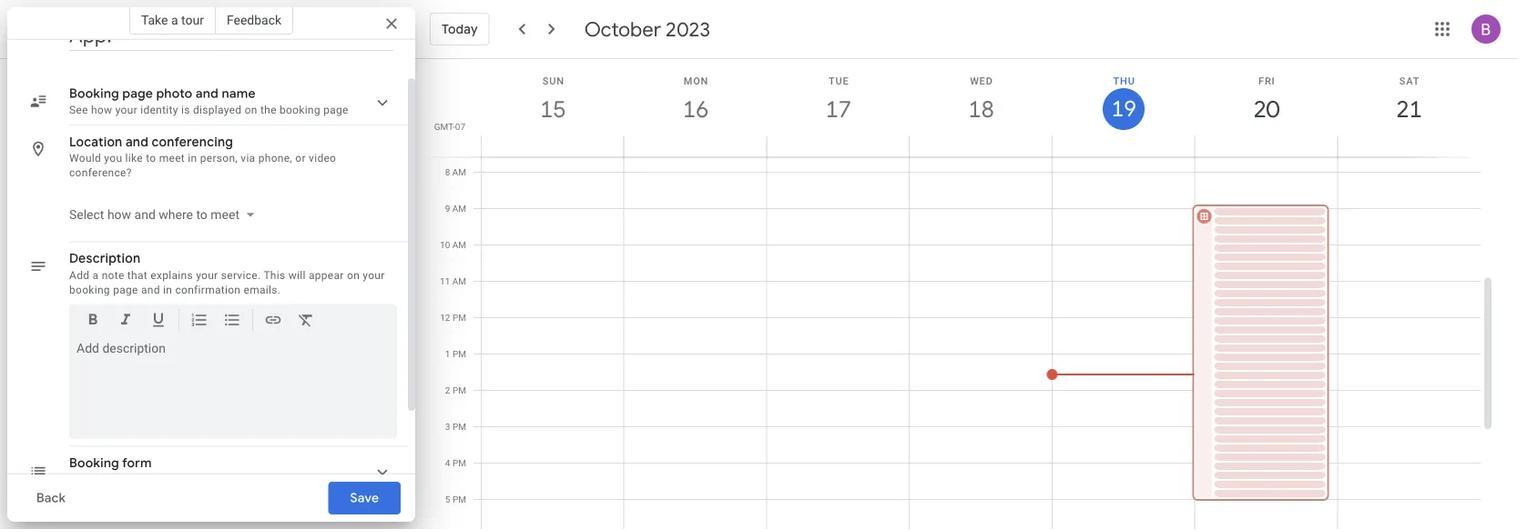 Task type: vqa. For each thing, say whether or not it's contained in the screenshot.


Task type: describe. For each thing, give the bounding box(es) containing it.
fri
[[1259, 75, 1275, 87]]

to inside popup button
[[196, 208, 207, 223]]

thursday, october 19, today element
[[1103, 88, 1145, 130]]

select how and where to meet
[[69, 208, 239, 223]]

october
[[584, 16, 661, 42]]

you
[[104, 153, 122, 165]]

note
[[102, 270, 124, 282]]

10 am
[[440, 240, 466, 251]]

5 pm
[[445, 495, 466, 506]]

in inside location and conferencing would you like to meet in person, via phone, or video conference?
[[188, 153, 197, 165]]

phone,
[[258, 153, 292, 165]]

feedback
[[227, 12, 281, 27]]

4 pm
[[445, 458, 466, 469]]

Add title text field
[[69, 22, 393, 50]]

booking for that
[[69, 284, 110, 297]]

2 pm
[[445, 386, 466, 397]]

insert link image
[[264, 311, 282, 333]]

to inside location and conferencing would you like to meet in person, via phone, or video conference?
[[146, 153, 156, 165]]

bulleted list image
[[223, 311, 241, 333]]

pm for 4 pm
[[453, 458, 466, 469]]

october 2023
[[584, 16, 710, 42]]

would
[[69, 153, 101, 165]]

formatting options toolbar
[[69, 305, 397, 344]]

0 vertical spatial page
[[122, 86, 153, 102]]

16 column header
[[624, 59, 767, 157]]

sun 15
[[539, 75, 565, 124]]

8 am
[[445, 167, 466, 178]]

fri 20
[[1252, 75, 1278, 124]]

pm for 5 pm
[[453, 495, 466, 506]]

on for that
[[347, 270, 360, 282]]

2 horizontal spatial your
[[363, 270, 385, 282]]

will
[[288, 270, 306, 282]]

your inside booking page photo and name see how your identity is displayed on the booking page
[[115, 104, 137, 117]]

pm for 1 pm
[[453, 349, 466, 360]]

2
[[445, 386, 450, 397]]

wed 18
[[967, 75, 993, 124]]

emails.
[[244, 284, 281, 297]]

saturday, october 21 element
[[1388, 88, 1430, 130]]

take a tour
[[141, 12, 204, 27]]

sat
[[1399, 75, 1420, 87]]

tue
[[829, 75, 849, 87]]

italic image
[[117, 311, 135, 333]]

07
[[455, 121, 465, 132]]

sunday, october 15 element
[[532, 88, 574, 130]]

conference?
[[69, 167, 132, 180]]

feedback button
[[216, 5, 293, 35]]

9 am
[[445, 204, 466, 214]]

1 horizontal spatial your
[[196, 270, 218, 282]]

meet inside popup button
[[211, 208, 239, 223]]

is
[[181, 104, 190, 117]]

17 column header
[[766, 59, 910, 157]]

a inside "button"
[[171, 12, 178, 27]]

12
[[440, 313, 450, 324]]

and inside popup button
[[134, 208, 156, 223]]

thu
[[1113, 75, 1135, 87]]

21
[[1395, 94, 1421, 124]]

1 pm
[[445, 349, 466, 360]]

pm for 3 pm
[[453, 422, 466, 433]]

5
[[445, 495, 450, 506]]

via
[[241, 153, 255, 165]]

grid containing 15
[[423, 59, 1495, 530]]

where
[[159, 208, 193, 223]]

the
[[260, 104, 277, 117]]

20
[[1252, 94, 1278, 124]]

20 column header
[[1194, 59, 1338, 157]]

page for booking
[[323, 104, 348, 117]]

description add a note that explains your service. this will appear on your booking page and in confirmation emails.
[[69, 251, 385, 297]]

a inside description add a note that explains your service. this will appear on your booking page and in confirmation emails.
[[92, 270, 99, 282]]

that
[[127, 270, 148, 282]]

identity
[[140, 104, 178, 117]]

10
[[440, 240, 450, 251]]

11
[[440, 276, 450, 287]]

sun
[[542, 75, 564, 87]]

11 am
[[440, 276, 466, 287]]



Task type: locate. For each thing, give the bounding box(es) containing it.
a right add on the left
[[92, 270, 99, 282]]

select how and where to meet button
[[62, 199, 261, 232]]

1 booking from the top
[[69, 86, 119, 102]]

16
[[682, 94, 708, 124]]

sat 21
[[1395, 75, 1421, 124]]

am right 10
[[452, 240, 466, 251]]

this
[[264, 270, 285, 282]]

am for 10 am
[[452, 240, 466, 251]]

description
[[69, 251, 140, 268]]

on right appear
[[347, 270, 360, 282]]

or
[[295, 153, 306, 165]]

1 horizontal spatial a
[[171, 12, 178, 27]]

0 vertical spatial booking
[[69, 86, 119, 102]]

0 vertical spatial booking
[[280, 104, 320, 117]]

displayed
[[193, 104, 242, 117]]

mon
[[684, 75, 709, 87]]

form
[[122, 456, 152, 473]]

back button
[[22, 477, 80, 521]]

a left tour
[[171, 12, 178, 27]]

see
[[69, 104, 88, 117]]

18 column header
[[909, 59, 1053, 157]]

pm right 3 at the left bottom of page
[[453, 422, 466, 433]]

pm right 4
[[453, 458, 466, 469]]

meet right 'where'
[[211, 208, 239, 223]]

person,
[[200, 153, 238, 165]]

3
[[445, 422, 450, 433]]

underline image
[[149, 311, 168, 333]]

pm
[[453, 313, 466, 324], [453, 349, 466, 360], [453, 386, 466, 397], [453, 422, 466, 433], [453, 458, 466, 469], [453, 495, 466, 506]]

0 horizontal spatial a
[[92, 270, 99, 282]]

location and conferencing would you like to meet in person, via phone, or video conference?
[[69, 134, 336, 180]]

am right 11
[[452, 276, 466, 287]]

monday, october 16 element
[[675, 88, 717, 130]]

1 vertical spatial how
[[107, 208, 131, 223]]

tour
[[181, 12, 204, 27]]

grid
[[423, 59, 1495, 530]]

and
[[196, 86, 219, 102], [126, 134, 149, 151], [134, 208, 156, 223], [141, 284, 160, 297]]

on inside description add a note that explains your service. this will appear on your booking page and in confirmation emails.
[[347, 270, 360, 282]]

3 am from the top
[[452, 240, 466, 251]]

select
[[69, 208, 104, 223]]

conferencing
[[152, 134, 233, 151]]

tuesday, october 17 element
[[818, 88, 859, 130]]

and inside location and conferencing would you like to meet in person, via phone, or video conference?
[[126, 134, 149, 151]]

1 vertical spatial booking
[[69, 456, 119, 473]]

numbered list image
[[190, 311, 209, 333]]

name
[[222, 86, 256, 102]]

in
[[188, 153, 197, 165], [163, 284, 172, 297]]

1 horizontal spatial in
[[188, 153, 197, 165]]

0 vertical spatial meet
[[159, 153, 185, 165]]

confirmation
[[175, 284, 241, 297]]

am right "9"
[[452, 204, 466, 214]]

18
[[967, 94, 993, 124]]

2023
[[666, 16, 710, 42]]

0 horizontal spatial on
[[245, 104, 257, 117]]

1 vertical spatial page
[[323, 104, 348, 117]]

1 vertical spatial to
[[196, 208, 207, 223]]

page up video on the top left
[[323, 104, 348, 117]]

your up confirmation
[[196, 270, 218, 282]]

service.
[[221, 270, 261, 282]]

page inside description add a note that explains your service. this will appear on your booking page and in confirmation emails.
[[113, 284, 138, 297]]

8
[[445, 167, 450, 178]]

0 horizontal spatial booking
[[69, 284, 110, 297]]

how
[[91, 104, 112, 117], [107, 208, 131, 223]]

1 am from the top
[[452, 167, 466, 178]]

0 horizontal spatial to
[[146, 153, 156, 165]]

booking form button
[[62, 452, 404, 492]]

on
[[245, 104, 257, 117], [347, 270, 360, 282]]

explains
[[151, 270, 193, 282]]

add
[[69, 270, 89, 282]]

Description text field
[[76, 341, 390, 433]]

pm right 1
[[453, 349, 466, 360]]

friday, october 20 element
[[1246, 88, 1288, 130]]

1 pm from the top
[[453, 313, 466, 324]]

pm right 2
[[453, 386, 466, 397]]

1 horizontal spatial on
[[347, 270, 360, 282]]

0 horizontal spatial in
[[163, 284, 172, 297]]

19
[[1110, 95, 1135, 123]]

booking right the
[[280, 104, 320, 117]]

meet inside location and conferencing would you like to meet in person, via phone, or video conference?
[[159, 153, 185, 165]]

1 vertical spatial booking
[[69, 284, 110, 297]]

booking for booking form
[[69, 456, 119, 473]]

today button
[[430, 7, 490, 51]]

booking for name
[[280, 104, 320, 117]]

page
[[122, 86, 153, 102], [323, 104, 348, 117], [113, 284, 138, 297]]

remove formatting image
[[297, 311, 315, 333]]

location
[[69, 134, 122, 151]]

appear
[[309, 270, 344, 282]]

and down that
[[141, 284, 160, 297]]

how right "select"
[[107, 208, 131, 223]]

pm right 5
[[453, 495, 466, 506]]

thu 19
[[1110, 75, 1135, 123]]

photo
[[156, 86, 192, 102]]

2 vertical spatial page
[[113, 284, 138, 297]]

pm right 12
[[453, 313, 466, 324]]

mon 16
[[682, 75, 709, 124]]

1
[[445, 349, 450, 360]]

9
[[445, 204, 450, 214]]

meet down conferencing at the top left
[[159, 153, 185, 165]]

0 vertical spatial in
[[188, 153, 197, 165]]

2 am from the top
[[452, 204, 466, 214]]

booking
[[280, 104, 320, 117], [69, 284, 110, 297]]

21 column header
[[1337, 59, 1481, 157]]

gmt-07
[[434, 121, 465, 132]]

wed
[[970, 75, 993, 87]]

in inside description add a note that explains your service. this will appear on your booking page and in confirmation emails.
[[163, 284, 172, 297]]

1 vertical spatial a
[[92, 270, 99, 282]]

and up like
[[126, 134, 149, 151]]

page up identity
[[122, 86, 153, 102]]

0 horizontal spatial your
[[115, 104, 137, 117]]

1 vertical spatial meet
[[211, 208, 239, 223]]

and up displayed
[[196, 86, 219, 102]]

am for 8 am
[[452, 167, 466, 178]]

0 vertical spatial on
[[245, 104, 257, 117]]

booking for booking page photo and name see how your identity is displayed on the booking page
[[69, 86, 119, 102]]

in down explains
[[163, 284, 172, 297]]

1 vertical spatial in
[[163, 284, 172, 297]]

booking up see
[[69, 86, 119, 102]]

booking inside booking page photo and name see how your identity is displayed on the booking page
[[280, 104, 320, 117]]

take a tour button
[[129, 5, 216, 35]]

back
[[36, 491, 66, 507]]

booking inside booking page photo and name see how your identity is displayed on the booking page
[[69, 86, 119, 102]]

booking page photo and name see how your identity is displayed on the booking page
[[69, 86, 348, 117]]

wednesday, october 18 element
[[960, 88, 1002, 130]]

1 horizontal spatial to
[[196, 208, 207, 223]]

booking left 'form'
[[69, 456, 119, 473]]

1 horizontal spatial booking
[[280, 104, 320, 117]]

gmt-
[[434, 121, 455, 132]]

1 vertical spatial on
[[347, 270, 360, 282]]

your right appear
[[363, 270, 385, 282]]

and inside booking page photo and name see how your identity is displayed on the booking page
[[196, 86, 219, 102]]

19 column header
[[1052, 59, 1195, 157]]

tue 17
[[824, 75, 850, 124]]

am for 9 am
[[452, 204, 466, 214]]

am for 11 am
[[452, 276, 466, 287]]

0 horizontal spatial meet
[[159, 153, 185, 165]]

booking inside 'booking form' dropdown button
[[69, 456, 119, 473]]

15 column header
[[481, 59, 624, 157]]

like
[[125, 153, 143, 165]]

booking down add on the left
[[69, 284, 110, 297]]

your
[[115, 104, 137, 117], [196, 270, 218, 282], [363, 270, 385, 282]]

0 vertical spatial how
[[91, 104, 112, 117]]

0 vertical spatial a
[[171, 12, 178, 27]]

and inside description add a note that explains your service. this will appear on your booking page and in confirmation emails.
[[141, 284, 160, 297]]

bold image
[[84, 311, 102, 333]]

pm for 2 pm
[[453, 386, 466, 397]]

4
[[445, 458, 450, 469]]

today
[[442, 21, 478, 37]]

0 vertical spatial to
[[146, 153, 156, 165]]

in down conferencing at the top left
[[188, 153, 197, 165]]

6 pm from the top
[[453, 495, 466, 506]]

how inside booking page photo and name see how your identity is displayed on the booking page
[[91, 104, 112, 117]]

17
[[824, 94, 850, 124]]

1 horizontal spatial meet
[[211, 208, 239, 223]]

page down that
[[113, 284, 138, 297]]

how inside popup button
[[107, 208, 131, 223]]

on for name
[[245, 104, 257, 117]]

2 pm from the top
[[453, 349, 466, 360]]

and left 'where'
[[134, 208, 156, 223]]

4 am from the top
[[452, 276, 466, 287]]

5 pm from the top
[[453, 458, 466, 469]]

booking form
[[69, 456, 152, 473]]

video
[[309, 153, 336, 165]]

booking inside description add a note that explains your service. this will appear on your booking page and in confirmation emails.
[[69, 284, 110, 297]]

am
[[452, 167, 466, 178], [452, 204, 466, 214], [452, 240, 466, 251], [452, 276, 466, 287]]

take
[[141, 12, 168, 27]]

3 pm
[[445, 422, 466, 433]]

page for description
[[113, 284, 138, 297]]

on inside booking page photo and name see how your identity is displayed on the booking page
[[245, 104, 257, 117]]

to right 'where'
[[196, 208, 207, 223]]

on left the
[[245, 104, 257, 117]]

am right 8
[[452, 167, 466, 178]]

your left identity
[[115, 104, 137, 117]]

how right see
[[91, 104, 112, 117]]

pm for 12 pm
[[453, 313, 466, 324]]

15
[[539, 94, 565, 124]]

to right like
[[146, 153, 156, 165]]

12 pm
[[440, 313, 466, 324]]

to
[[146, 153, 156, 165], [196, 208, 207, 223]]

2 booking from the top
[[69, 456, 119, 473]]

3 pm from the top
[[453, 386, 466, 397]]

a
[[171, 12, 178, 27], [92, 270, 99, 282]]

4 pm from the top
[[453, 422, 466, 433]]



